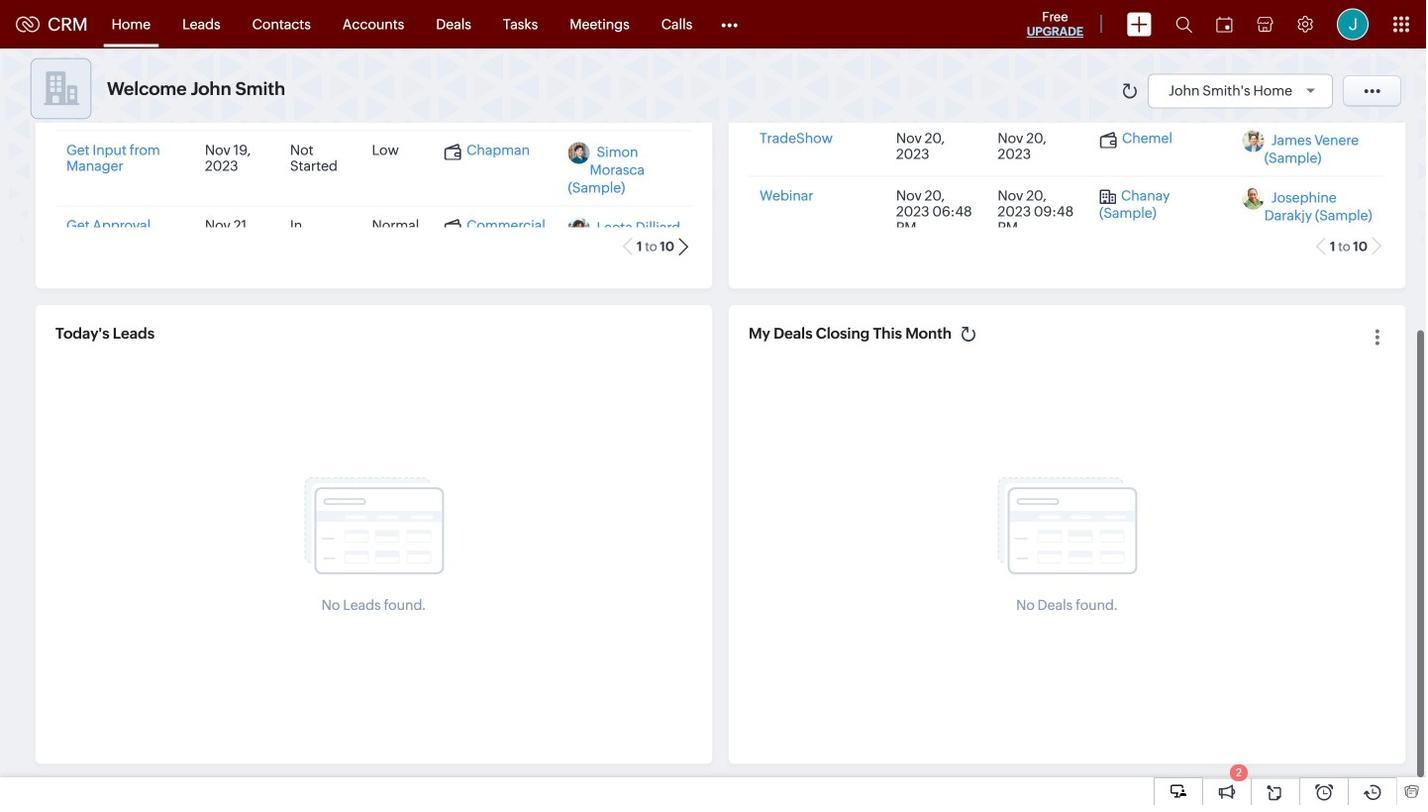 Task type: vqa. For each thing, say whether or not it's contained in the screenshot.
Other Modules field
yes



Task type: describe. For each thing, give the bounding box(es) containing it.
Other Modules field
[[709, 8, 751, 40]]

profile element
[[1326, 0, 1381, 48]]

calendar image
[[1217, 16, 1234, 32]]

create menu image
[[1128, 12, 1152, 36]]



Task type: locate. For each thing, give the bounding box(es) containing it.
logo image
[[16, 16, 40, 32]]

profile image
[[1338, 8, 1369, 40]]

create menu element
[[1116, 0, 1164, 48]]

search image
[[1176, 16, 1193, 33]]

search element
[[1164, 0, 1205, 49]]



